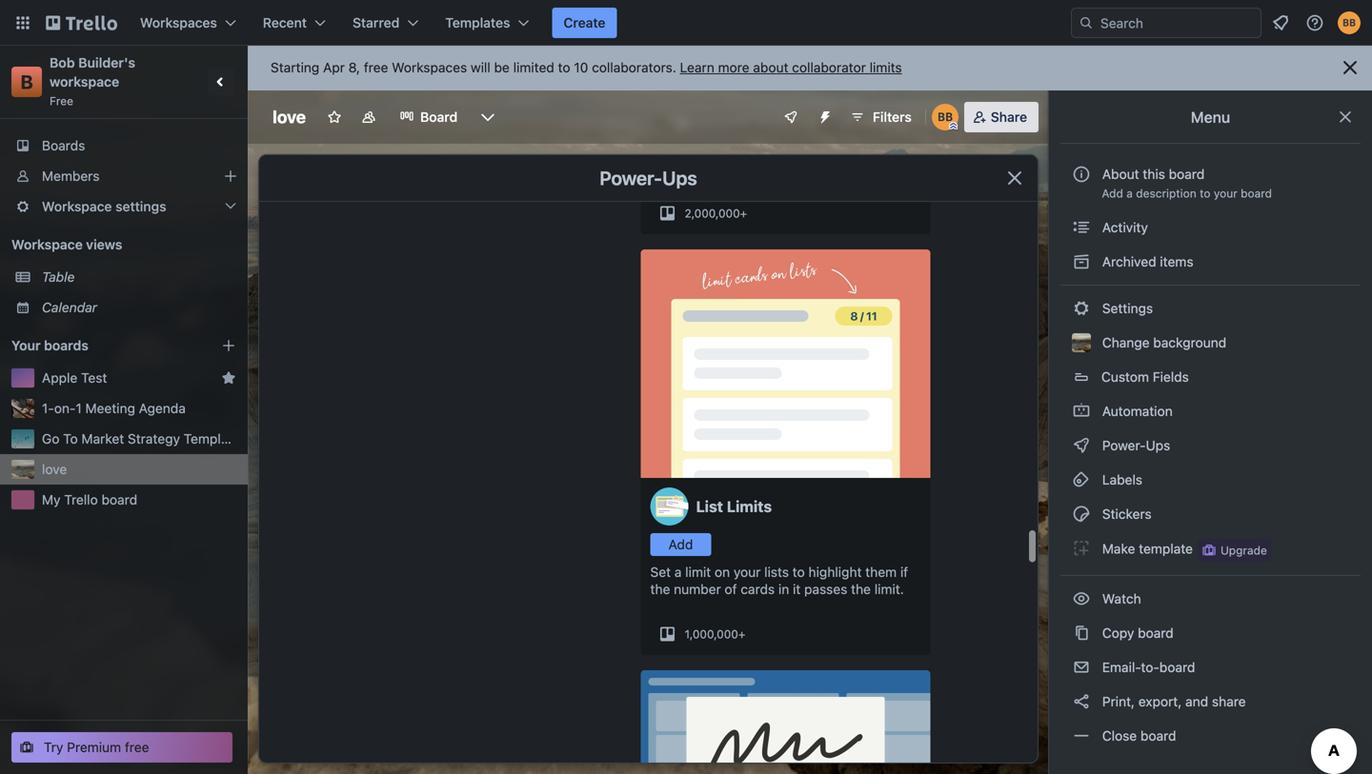 Task type: locate. For each thing, give the bounding box(es) containing it.
sm image for power-ups
[[1072, 437, 1091, 456]]

bob builder's workspace link
[[50, 55, 139, 90]]

board down the love link
[[102, 492, 137, 508]]

1,000,000 +
[[685, 628, 746, 641]]

open information menu image
[[1306, 13, 1325, 32]]

sm image inside "automation" link
[[1072, 402, 1091, 421]]

sm image for stickers
[[1072, 505, 1091, 524]]

to inside set a limit on your lists to highlight them if the number of cards in it passes the limit.
[[793, 565, 805, 580]]

5 sm image from the top
[[1072, 590, 1091, 609]]

0 horizontal spatial power-ups
[[600, 167, 697, 189]]

templates button
[[434, 8, 541, 38]]

stickers link
[[1061, 499, 1361, 530]]

workspace up table
[[11, 237, 83, 253]]

sm image inside stickers link
[[1072, 505, 1091, 524]]

sm image inside watch link
[[1072, 590, 1091, 609]]

will
[[471, 60, 491, 75]]

templates
[[445, 15, 510, 31]]

this member is an admin of this board. image
[[949, 122, 958, 131]]

1 the from the left
[[651, 582, 670, 598]]

1-on-1 meeting agenda link
[[42, 399, 236, 418]]

1 horizontal spatial the
[[851, 582, 871, 598]]

7 sm image from the top
[[1072, 659, 1091, 678]]

board
[[1169, 166, 1205, 182], [1241, 187, 1272, 200], [102, 492, 137, 508], [1138, 626, 1174, 641], [1160, 660, 1196, 676], [1141, 729, 1177, 744]]

your boards
[[11, 338, 89, 354]]

1 vertical spatial add
[[669, 537, 693, 553]]

your up cards
[[734, 565, 761, 580]]

0 horizontal spatial a
[[675, 565, 682, 580]]

4 sm image from the top
[[1072, 505, 1091, 524]]

ups inside power-ups link
[[1146, 438, 1171, 454]]

automation
[[1099, 404, 1173, 419]]

add
[[1102, 187, 1124, 200], [669, 537, 693, 553]]

1 vertical spatial power-
[[1103, 438, 1146, 454]]

a down about
[[1127, 187, 1133, 200]]

1 horizontal spatial power-
[[1103, 438, 1146, 454]]

be
[[494, 60, 510, 75]]

2,000,000 +
[[685, 207, 747, 220]]

to inside about this board add a description to your board
[[1200, 187, 1211, 200]]

starred icon image
[[221, 371, 236, 386]]

ups down 'automation'
[[1146, 438, 1171, 454]]

to up it
[[793, 565, 805, 580]]

set a limit on your lists to highlight them if the number of cards in it passes the limit.
[[651, 565, 909, 598]]

power-ups down 'automation'
[[1099, 438, 1174, 454]]

lists
[[765, 565, 789, 580]]

add board image
[[221, 338, 236, 354]]

ups
[[662, 167, 697, 189], [1146, 438, 1171, 454]]

Search field
[[1094, 9, 1261, 37]]

0 vertical spatial your
[[1214, 187, 1238, 200]]

1 horizontal spatial ups
[[1146, 438, 1171, 454]]

1 vertical spatial power-ups
[[1099, 438, 1174, 454]]

1 horizontal spatial to
[[793, 565, 805, 580]]

try premium free button
[[11, 733, 233, 763]]

love inside text box
[[273, 107, 306, 127]]

power-ups up 2,000,000
[[600, 167, 697, 189]]

0 horizontal spatial the
[[651, 582, 670, 598]]

power-ups
[[600, 167, 697, 189], [1099, 438, 1174, 454]]

filters button
[[844, 102, 918, 132]]

sm image left the make
[[1072, 539, 1091, 559]]

2 horizontal spatial to
[[1200, 187, 1211, 200]]

try
[[44, 740, 63, 756]]

automation link
[[1061, 397, 1361, 427]]

1 vertical spatial ups
[[1146, 438, 1171, 454]]

sm image inside email-to-board link
[[1072, 659, 1091, 678]]

0 vertical spatial free
[[364, 60, 388, 75]]

3 sm image from the top
[[1072, 437, 1091, 456]]

template
[[1139, 542, 1193, 557]]

close
[[1103, 729, 1137, 744]]

sm image inside archived items 'link'
[[1072, 253, 1091, 272]]

workspace
[[42, 199, 112, 214], [11, 237, 83, 253]]

1 vertical spatial +
[[739, 628, 746, 641]]

0 vertical spatial love
[[273, 107, 306, 127]]

power-
[[600, 167, 662, 189], [1103, 438, 1146, 454]]

0 vertical spatial to
[[558, 60, 571, 75]]

about
[[753, 60, 789, 75]]

sm image for make template
[[1072, 539, 1091, 559]]

workspace for workspace settings
[[42, 199, 112, 214]]

0 horizontal spatial love
[[42, 462, 67, 478]]

more
[[718, 60, 750, 75]]

sm image left settings
[[1072, 299, 1091, 318]]

apple
[[42, 370, 78, 386]]

1 horizontal spatial free
[[364, 60, 388, 75]]

0 vertical spatial workspace
[[42, 199, 112, 214]]

starting apr 8, free workspaces will be limited to 10 collaborators. learn more about collaborator limits
[[271, 60, 902, 75]]

sm image inside copy board link
[[1072, 624, 1091, 643]]

sm image inside settings link
[[1072, 299, 1091, 318]]

back to home image
[[46, 8, 117, 38]]

sm image
[[1072, 253, 1091, 272], [1072, 299, 1091, 318], [1072, 471, 1091, 490], [1072, 539, 1091, 559], [1072, 590, 1091, 609], [1072, 624, 1091, 643], [1072, 659, 1091, 678]]

2 sm image from the top
[[1072, 402, 1091, 421]]

0 vertical spatial a
[[1127, 187, 1133, 200]]

+ for 2,000,000 +
[[740, 207, 747, 220]]

0 vertical spatial power-ups
[[600, 167, 697, 189]]

6 sm image from the top
[[1072, 727, 1091, 746]]

sm image inside close board link
[[1072, 727, 1091, 746]]

0 horizontal spatial your
[[734, 565, 761, 580]]

to up activity link
[[1200, 187, 1211, 200]]

1 horizontal spatial a
[[1127, 187, 1133, 200]]

trello
[[64, 492, 98, 508]]

sm image inside activity link
[[1072, 218, 1091, 237]]

6 sm image from the top
[[1072, 624, 1091, 643]]

to
[[558, 60, 571, 75], [1200, 187, 1211, 200], [793, 565, 805, 580]]

power ups image
[[783, 110, 799, 125]]

learn
[[680, 60, 715, 75]]

0 vertical spatial power-
[[600, 167, 662, 189]]

0 vertical spatial +
[[740, 207, 747, 220]]

to for set a limit on your lists to highlight them if the number of cards in it passes the limit.
[[793, 565, 805, 580]]

the down them
[[851, 582, 871, 598]]

love up my
[[42, 462, 67, 478]]

on-
[[54, 401, 76, 417]]

1 sm image from the top
[[1072, 253, 1091, 272]]

1 vertical spatial love
[[42, 462, 67, 478]]

free right the 8,
[[364, 60, 388, 75]]

workspaces up board link
[[392, 60, 467, 75]]

add up limit
[[669, 537, 693, 553]]

search image
[[1079, 15, 1094, 31]]

workspaces
[[140, 15, 217, 31], [392, 60, 467, 75]]

free right 'premium'
[[125, 740, 149, 756]]

table link
[[42, 268, 236, 287]]

0 horizontal spatial workspaces
[[140, 15, 217, 31]]

workspaces inside dropdown button
[[140, 15, 217, 31]]

1 vertical spatial free
[[125, 740, 149, 756]]

1 horizontal spatial add
[[1102, 187, 1124, 200]]

2 sm image from the top
[[1072, 299, 1091, 318]]

sm image
[[1072, 218, 1091, 237], [1072, 402, 1091, 421], [1072, 437, 1091, 456], [1072, 505, 1091, 524], [1072, 693, 1091, 712], [1072, 727, 1091, 746]]

2,000,000
[[685, 207, 740, 220]]

sm image inside labels link
[[1072, 471, 1091, 490]]

workspaces up workspace navigation collapse icon in the top left of the page
[[140, 15, 217, 31]]

love left the star or unstar board icon
[[273, 107, 306, 127]]

sm image left copy
[[1072, 624, 1091, 643]]

workspace down members
[[42, 199, 112, 214]]

archived items
[[1099, 254, 1194, 270]]

workspace settings button
[[0, 192, 248, 222]]

4 sm image from the top
[[1072, 539, 1091, 559]]

custom fields
[[1102, 369, 1189, 385]]

workspace settings
[[42, 199, 166, 214]]

sm image inside print, export, and share link
[[1072, 693, 1091, 712]]

1 horizontal spatial your
[[1214, 187, 1238, 200]]

0 vertical spatial ups
[[662, 167, 697, 189]]

5 sm image from the top
[[1072, 693, 1091, 712]]

0 notifications image
[[1270, 11, 1292, 34]]

3 sm image from the top
[[1072, 471, 1091, 490]]

calendar
[[42, 300, 97, 315]]

sm image for archived items
[[1072, 253, 1091, 272]]

1 horizontal spatial love
[[273, 107, 306, 127]]

this
[[1143, 166, 1166, 182]]

customize views image
[[479, 108, 498, 127]]

the down set
[[651, 582, 670, 598]]

sm image inside power-ups link
[[1072, 437, 1091, 456]]

Board name text field
[[263, 102, 316, 132]]

0 vertical spatial add
[[1102, 187, 1124, 200]]

1 vertical spatial a
[[675, 565, 682, 580]]

1-on-1 meeting agenda
[[42, 401, 186, 417]]

automation image
[[810, 102, 837, 129]]

board link
[[388, 102, 469, 132]]

members link
[[0, 161, 248, 192]]

1 vertical spatial to
[[1200, 187, 1211, 200]]

close board
[[1099, 729, 1177, 744]]

create button
[[552, 8, 617, 38]]

try premium free
[[44, 740, 149, 756]]

add inside button
[[669, 537, 693, 553]]

create
[[564, 15, 606, 31]]

learn more about collaborator limits link
[[680, 60, 902, 75]]

sm image left watch
[[1072, 590, 1091, 609]]

0 horizontal spatial to
[[558, 60, 571, 75]]

1 vertical spatial workspace
[[11, 237, 83, 253]]

a right set
[[675, 565, 682, 580]]

sm image left archived
[[1072, 253, 1091, 272]]

1 sm image from the top
[[1072, 218, 1091, 237]]

sm image left email-
[[1072, 659, 1091, 678]]

sm image left labels
[[1072, 471, 1091, 490]]

add down about
[[1102, 187, 1124, 200]]

bob
[[50, 55, 75, 71]]

b
[[20, 71, 33, 93]]

template
[[184, 431, 240, 447]]

print,
[[1103, 694, 1135, 710]]

workspace inside popup button
[[42, 199, 112, 214]]

1 vertical spatial your
[[734, 565, 761, 580]]

collaborators.
[[592, 60, 677, 75]]

1 horizontal spatial workspaces
[[392, 60, 467, 75]]

your up activity link
[[1214, 187, 1238, 200]]

apr
[[323, 60, 345, 75]]

0 horizontal spatial add
[[669, 537, 693, 553]]

ups up 2,000,000
[[662, 167, 697, 189]]

to left 10 at the left
[[558, 60, 571, 75]]

boards
[[42, 138, 85, 153]]

2 vertical spatial to
[[793, 565, 805, 580]]

power-ups link
[[1061, 431, 1361, 461]]

0 horizontal spatial ups
[[662, 167, 697, 189]]

0 horizontal spatial free
[[125, 740, 149, 756]]

a
[[1127, 187, 1133, 200], [675, 565, 682, 580]]

about this board add a description to your board
[[1102, 166, 1272, 200]]

0 vertical spatial workspaces
[[140, 15, 217, 31]]

sm image for settings
[[1072, 299, 1091, 318]]



Task type: vqa. For each thing, say whether or not it's contained in the screenshot.
text box
no



Task type: describe. For each thing, give the bounding box(es) containing it.
your inside set a limit on your lists to highlight them if the number of cards in it passes the limit.
[[734, 565, 761, 580]]

0 horizontal spatial power-
[[600, 167, 662, 189]]

1 vertical spatial workspaces
[[392, 60, 467, 75]]

power- inside power-ups link
[[1103, 438, 1146, 454]]

market
[[81, 431, 124, 447]]

if
[[901, 565, 909, 580]]

add inside about this board add a description to your board
[[1102, 187, 1124, 200]]

passes
[[805, 582, 848, 598]]

list
[[696, 498, 723, 516]]

custom fields button
[[1061, 362, 1361, 393]]

bob builder (bobbuilder40) image
[[932, 104, 959, 131]]

cards
[[741, 582, 775, 598]]

bob builder (bobbuilder40) image
[[1338, 11, 1361, 34]]

1 horizontal spatial power-ups
[[1099, 438, 1174, 454]]

it
[[793, 582, 801, 598]]

free
[[50, 94, 73, 108]]

+ for 1,000,000 +
[[739, 628, 746, 641]]

8,
[[349, 60, 360, 75]]

activity link
[[1061, 213, 1361, 243]]

archived
[[1103, 254, 1157, 270]]

add button
[[651, 534, 712, 557]]

a inside set a limit on your lists to highlight them if the number of cards in it passes the limit.
[[675, 565, 682, 580]]

board up print, export, and share
[[1160, 660, 1196, 676]]

recent
[[263, 15, 307, 31]]

workspace views
[[11, 237, 122, 253]]

a inside about this board add a description to your board
[[1127, 187, 1133, 200]]

members
[[42, 168, 100, 184]]

sm image for close board
[[1072, 727, 1091, 746]]

copy
[[1103, 626, 1135, 641]]

starred
[[353, 15, 400, 31]]

settings link
[[1061, 294, 1361, 324]]

limited
[[513, 60, 555, 75]]

activity
[[1099, 220, 1148, 235]]

your boards with 5 items element
[[11, 335, 193, 357]]

apple test link
[[42, 369, 214, 388]]

workspace navigation collapse icon image
[[208, 69, 234, 95]]

views
[[86, 237, 122, 253]]

sm image for automation
[[1072, 402, 1091, 421]]

go
[[42, 431, 60, 447]]

2 the from the left
[[851, 582, 871, 598]]

on
[[715, 565, 730, 580]]

premium
[[67, 740, 121, 756]]

bob builder's workspace free
[[50, 55, 139, 108]]

copy board link
[[1061, 619, 1361, 649]]

board up activity link
[[1241, 187, 1272, 200]]

board down export,
[[1141, 729, 1177, 744]]

make template
[[1099, 542, 1193, 557]]

sm image for email-to-board
[[1072, 659, 1091, 678]]

archived items link
[[1061, 247, 1361, 277]]

test
[[81, 370, 107, 386]]

recent button
[[252, 8, 337, 38]]

change background link
[[1061, 328, 1361, 358]]

and
[[1186, 694, 1209, 710]]

love link
[[42, 460, 236, 479]]

10
[[574, 60, 588, 75]]

email-to-board
[[1099, 660, 1196, 676]]

them
[[866, 565, 897, 580]]

calendar link
[[42, 298, 236, 317]]

go to market strategy template link
[[42, 430, 240, 449]]

my
[[42, 492, 61, 508]]

agenda
[[139, 401, 186, 417]]

change
[[1103, 335, 1150, 351]]

limit.
[[875, 582, 904, 598]]

builder's
[[78, 55, 135, 71]]

print, export, and share
[[1099, 694, 1246, 710]]

share
[[1212, 694, 1246, 710]]

star or unstar board image
[[327, 110, 342, 125]]

your
[[11, 338, 41, 354]]

sm image for watch
[[1072, 590, 1091, 609]]

background
[[1154, 335, 1227, 351]]

share button
[[964, 102, 1039, 132]]

strategy
[[128, 431, 180, 447]]

limits
[[870, 60, 902, 75]]

workspace for workspace views
[[11, 237, 83, 253]]

share
[[991, 109, 1028, 125]]

free inside button
[[125, 740, 149, 756]]

filters
[[873, 109, 912, 125]]

list limits
[[696, 498, 772, 516]]

description
[[1136, 187, 1197, 200]]

your inside about this board add a description to your board
[[1214, 187, 1238, 200]]

sm image for labels
[[1072, 471, 1091, 490]]

1,000,000
[[685, 628, 739, 641]]

custom
[[1102, 369, 1150, 385]]

board up to-
[[1138, 626, 1174, 641]]

print, export, and share link
[[1061, 687, 1361, 718]]

number
[[674, 582, 721, 598]]

sm image for copy board
[[1072, 624, 1091, 643]]

to for about this board add a description to your board
[[1200, 187, 1211, 200]]

export,
[[1139, 694, 1182, 710]]

boards link
[[0, 131, 248, 161]]

labels
[[1099, 472, 1143, 488]]

in
[[779, 582, 790, 598]]

limit
[[686, 565, 711, 580]]

email-
[[1103, 660, 1141, 676]]

workspace visible image
[[361, 110, 377, 125]]

items
[[1160, 254, 1194, 270]]

primary element
[[0, 0, 1373, 46]]

1
[[76, 401, 82, 417]]

email-to-board link
[[1061, 653, 1361, 683]]

my trello board link
[[42, 491, 236, 510]]

watch link
[[1061, 584, 1361, 615]]

change background
[[1099, 335, 1227, 351]]

set
[[651, 565, 671, 580]]

sm image for activity
[[1072, 218, 1091, 237]]

apple test
[[42, 370, 107, 386]]

my trello board
[[42, 492, 137, 508]]

go to market strategy template
[[42, 431, 240, 447]]

table
[[42, 269, 75, 285]]

sm image for print, export, and share
[[1072, 693, 1091, 712]]

board up the description
[[1169, 166, 1205, 182]]

meeting
[[85, 401, 135, 417]]



